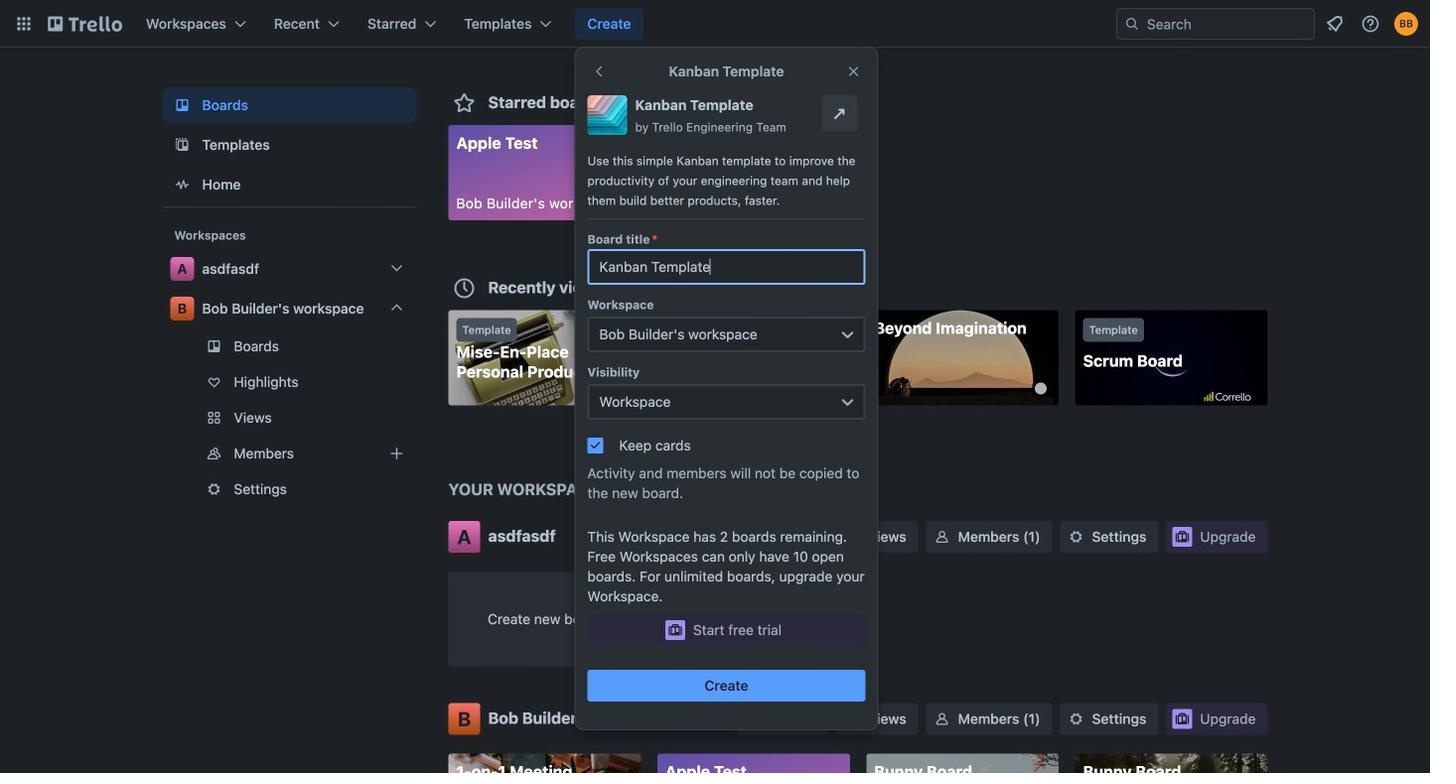 Task type: vqa. For each thing, say whether or not it's contained in the screenshot.
export,
no



Task type: locate. For each thing, give the bounding box(es) containing it.
back to home image
[[48, 8, 122, 40]]

1 horizontal spatial sm image
[[1066, 710, 1086, 730]]

0 horizontal spatial sm image
[[744, 527, 764, 547]]

open information menu image
[[1361, 14, 1381, 34]]

Search field
[[1140, 10, 1314, 38]]

None text field
[[588, 249, 866, 285]]

0 notifications image
[[1323, 12, 1347, 36]]

sm image
[[932, 527, 952, 547], [1066, 527, 1086, 547], [744, 710, 764, 730], [932, 710, 952, 730]]

sm image
[[744, 527, 764, 547], [1066, 710, 1086, 730]]

primary element
[[0, 0, 1430, 48]]

1 vertical spatial sm image
[[1066, 710, 1086, 730]]

template board image
[[170, 133, 194, 157]]

0 vertical spatial sm image
[[744, 527, 764, 547]]

bob builder (bobbuilder40) image
[[1395, 12, 1418, 36]]



Task type: describe. For each thing, give the bounding box(es) containing it.
board image
[[170, 93, 194, 117]]

search image
[[1124, 16, 1140, 32]]

close popover image
[[846, 64, 862, 79]]

add image
[[385, 442, 409, 466]]

return to previous screen image
[[592, 64, 607, 79]]

home image
[[170, 173, 194, 197]]



